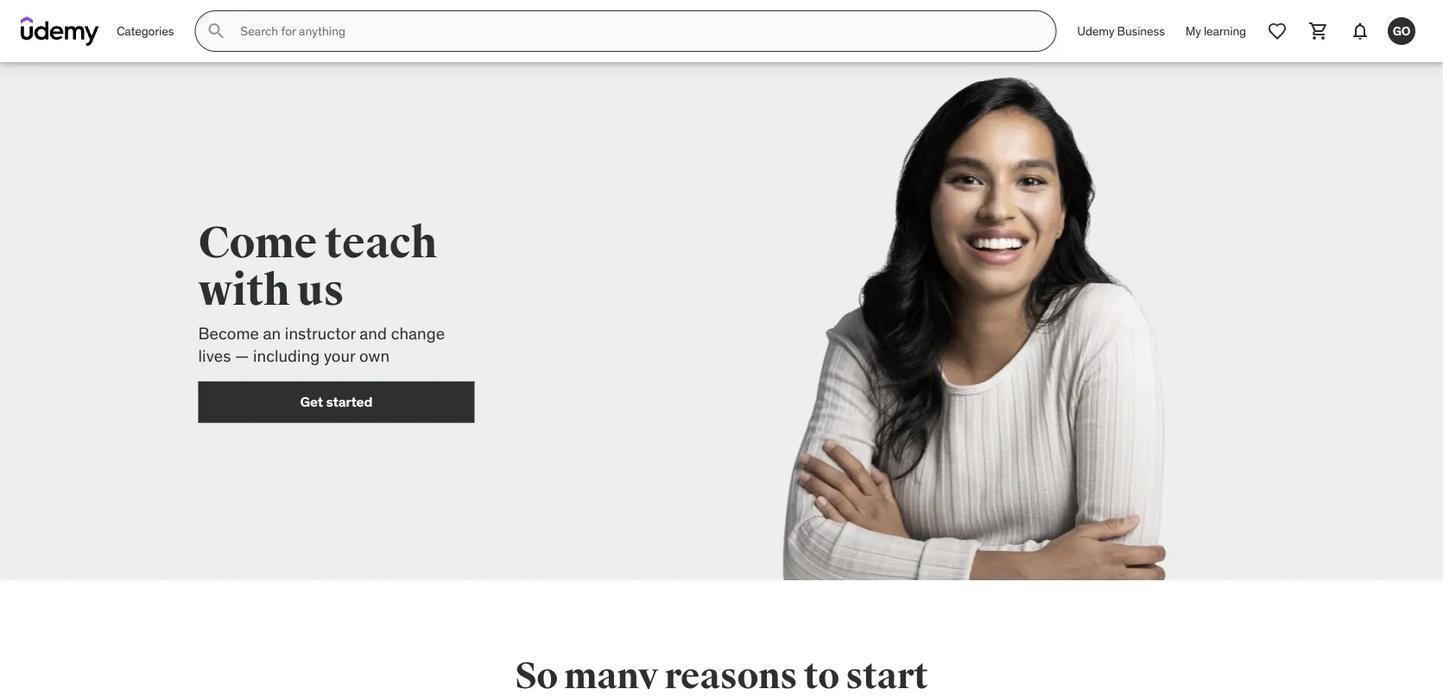 Task type: describe. For each thing, give the bounding box(es) containing it.
go
[[1393, 23, 1411, 39]]

udemy business
[[1078, 23, 1165, 39]]

come
[[198, 216, 317, 270]]

teach
[[325, 216, 437, 270]]

0 vertical spatial business
[[1118, 23, 1165, 39]]

top
[[1009, 102, 1032, 121]]

come teach with us become an instructor and change lives — including your own
[[198, 216, 445, 366]]

started
[[326, 393, 373, 411]]

anywhere.
[[1047, 120, 1118, 139]]

try udemy business link
[[952, 151, 1151, 188]]

over
[[1120, 84, 1150, 103]]

—
[[235, 346, 249, 366]]

get your team access to over 25,000 top udemy courses, anytime, anywhere.
[[952, 84, 1150, 139]]

my
[[1186, 23, 1201, 39]]

own
[[359, 346, 390, 366]]

Search for anything text field
[[237, 16, 1035, 46]]

try udemy business
[[993, 161, 1109, 177]]

get started
[[300, 393, 373, 411]]

notifications image
[[1350, 21, 1371, 41]]

including
[[253, 346, 320, 366]]

to
[[1102, 84, 1117, 103]]

udemy business link
[[1067, 10, 1176, 52]]

get started link
[[198, 382, 475, 423]]

25,000
[[957, 102, 1005, 121]]

with
[[198, 264, 290, 318]]

udemy inside udemy business link
[[1078, 23, 1115, 39]]

team
[[1013, 84, 1049, 103]]

anytime,
[[984, 120, 1044, 139]]

shopping cart with 0 items image
[[1309, 21, 1330, 41]]

an
[[263, 323, 281, 343]]

wishlist image
[[1267, 21, 1288, 41]]



Task type: locate. For each thing, give the bounding box(es) containing it.
1 horizontal spatial business
[[1118, 23, 1165, 39]]

udemy inside try udemy business link
[[1013, 161, 1054, 177]]

your inside come teach with us become an instructor and change lives — including your own
[[324, 346, 355, 366]]

categories button
[[106, 10, 184, 52]]

1 vertical spatial get
[[300, 393, 323, 411]]

get
[[952, 84, 977, 103], [300, 393, 323, 411]]

business left my
[[1118, 23, 1165, 39]]

0 horizontal spatial business
[[1057, 161, 1109, 177]]

submit search image
[[206, 21, 227, 41]]

business
[[1118, 23, 1165, 39], [1057, 161, 1109, 177]]

get for get started
[[300, 393, 323, 411]]

1 vertical spatial business
[[1057, 161, 1109, 177]]

0 vertical spatial udemy
[[1078, 23, 1115, 39]]

my learning
[[1186, 23, 1247, 39]]

1 horizontal spatial your
[[980, 84, 1010, 103]]

business down 'anywhere.'
[[1057, 161, 1109, 177]]

categories
[[117, 23, 174, 39]]

1 vertical spatial your
[[324, 346, 355, 366]]

try
[[993, 161, 1011, 177]]

go link
[[1381, 10, 1423, 52]]

get left started
[[300, 393, 323, 411]]

become
[[198, 323, 259, 343]]

1 vertical spatial udemy
[[1035, 102, 1084, 121]]

udemy inside get your team access to over 25,000 top udemy courses, anytime, anywhere.
[[1035, 102, 1084, 121]]

udemy right top
[[1035, 102, 1084, 121]]

0 vertical spatial get
[[952, 84, 977, 103]]

udemy up to
[[1078, 23, 1115, 39]]

your
[[980, 84, 1010, 103], [324, 346, 355, 366]]

get inside get your team access to over 25,000 top udemy courses, anytime, anywhere.
[[952, 84, 977, 103]]

my learning link
[[1176, 10, 1257, 52]]

and
[[360, 323, 387, 343]]

0 vertical spatial your
[[980, 84, 1010, 103]]

us
[[298, 264, 344, 318]]

0 horizontal spatial get
[[300, 393, 323, 411]]

2 vertical spatial udemy
[[1013, 161, 1054, 177]]

1 horizontal spatial get
[[952, 84, 977, 103]]

udemy
[[1078, 23, 1115, 39], [1035, 102, 1084, 121], [1013, 161, 1054, 177]]

udemy image
[[21, 16, 99, 46]]

lives
[[198, 346, 231, 366]]

instructor
[[285, 323, 356, 343]]

your down instructor
[[324, 346, 355, 366]]

learning
[[1204, 23, 1247, 39]]

change
[[391, 323, 445, 343]]

udemy right try
[[1013, 161, 1054, 177]]

courses,
[[1087, 102, 1145, 121]]

access
[[1052, 84, 1099, 103]]

0 horizontal spatial your
[[324, 346, 355, 366]]

your left team
[[980, 84, 1010, 103]]

your inside get your team access to over 25,000 top udemy courses, anytime, anywhere.
[[980, 84, 1010, 103]]

get left top
[[952, 84, 977, 103]]

get for get your team access to over 25,000 top udemy courses, anytime, anywhere.
[[952, 84, 977, 103]]



Task type: vqa. For each thing, say whether or not it's contained in the screenshot.
to
yes



